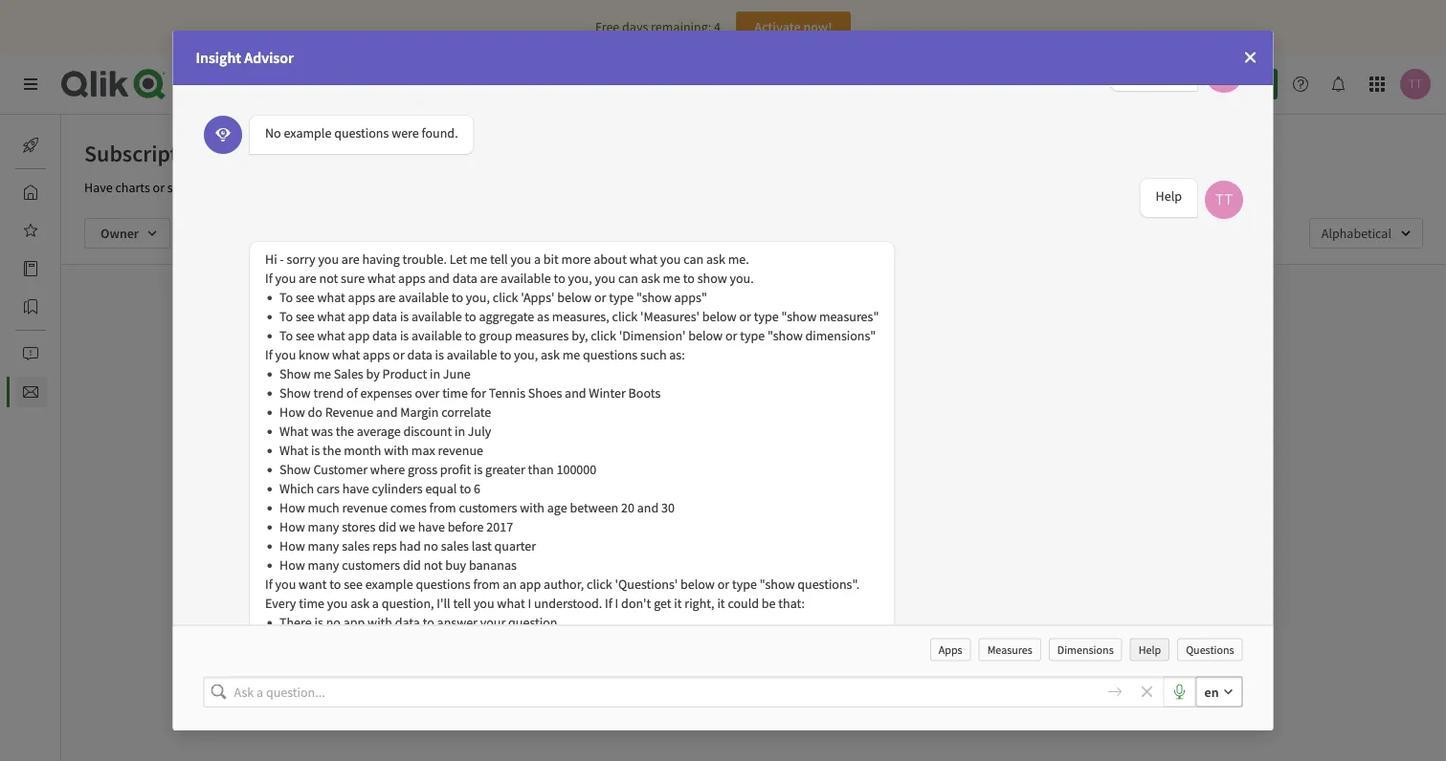 Task type: describe. For each thing, give the bounding box(es) containing it.
ask
[[1065, 76, 1085, 93]]

0 vertical spatial the
[[335, 424, 354, 441]]

as:
[[669, 347, 685, 364]]

0 vertical spatial apps
[[398, 270, 425, 288]]

en button
[[1196, 677, 1243, 708]]

found.
[[421, 125, 458, 142]]

1 horizontal spatial have
[[418, 519, 444, 536]]

getting started image
[[23, 138, 38, 153]]

1 horizontal spatial did
[[402, 558, 421, 575]]

more
[[561, 251, 590, 268]]

20
[[621, 500, 634, 517]]

1 show from the top
[[279, 366, 310, 383]]

product
[[382, 366, 427, 383]]

below up right, at left bottom
[[680, 577, 714, 594]]

don't
[[621, 596, 651, 613]]

there
[[279, 615, 311, 632]]

measures
[[514, 328, 568, 345]]

no
[[265, 125, 281, 142]]

insight advisor
[[196, 48, 294, 67]]

advisor inside "dialog"
[[244, 48, 294, 67]]

1 vertical spatial apps
[[348, 290, 375, 307]]

activate now!
[[754, 18, 832, 35]]

report.
[[714, 179, 752, 196]]

for
[[470, 385, 486, 402]]

know
[[298, 347, 329, 364]]

me down by,
[[562, 347, 580, 364]]

3 show from the top
[[279, 462, 310, 479]]

insight advisor dialog
[[173, 0, 1273, 731]]

boots
[[628, 385, 660, 402]]

before
[[447, 519, 483, 536]]

equal
[[425, 481, 456, 498]]

2 what from the top
[[279, 443, 308, 460]]

inbox.
[[355, 179, 389, 196]]

app down sure
[[348, 309, 369, 326]]

searchbar element
[[687, 69, 1022, 100]]

bit
[[543, 251, 558, 268]]

dimensions link
[[1049, 639, 1122, 662]]

bundle
[[463, 179, 503, 196]]

Ask a question... text field
[[234, 677, 1091, 708]]

help inside help link
[[1139, 643, 1161, 657]]

0 vertical spatial tell
[[490, 251, 507, 268]]

below down 'measures'
[[688, 328, 722, 345]]

no example questions were found.
[[265, 125, 458, 142]]

open sidebar menu image
[[23, 77, 38, 92]]

ask insight advisor
[[1065, 76, 1174, 93]]

"show left dimensions"
[[767, 328, 802, 345]]

bananas
[[468, 558, 516, 575]]

me.
[[728, 251, 749, 268]]

1 vertical spatial can
[[683, 251, 703, 268]]

author,
[[543, 577, 584, 594]]

that:
[[778, 596, 804, 613]]

show
[[697, 270, 727, 288]]

'questions'
[[615, 577, 677, 594]]

to down let
[[451, 290, 463, 307]]

such
[[640, 347, 666, 364]]

5 how from the top
[[279, 558, 305, 575]]

now!
[[803, 18, 832, 35]]

2 it from the left
[[717, 596, 725, 613]]

free
[[595, 18, 620, 35]]

2 vertical spatial apps
[[362, 347, 390, 364]]

help link
[[1130, 639, 1170, 662]]

had
[[399, 538, 420, 556]]

you up apps"
[[660, 251, 681, 268]]

1 horizontal spatial not
[[423, 558, 442, 575]]

do
[[307, 404, 322, 422]]

every
[[265, 596, 296, 613]]

ask insight advisor button
[[1033, 69, 1182, 100]]

if left don't
[[604, 596, 612, 613]]

data up by
[[372, 328, 397, 345]]

measures,
[[552, 309, 609, 326]]

which
[[279, 481, 314, 498]]

and down trouble.
[[428, 270, 449, 288]]

easy
[[686, 179, 711, 196]]

home
[[61, 184, 95, 201]]

services
[[265, 72, 331, 96]]

than
[[527, 462, 553, 479]]

data up product
[[407, 347, 432, 364]]

winter
[[589, 385, 625, 402]]

1 sales from the left
[[341, 538, 369, 556]]

much
[[307, 500, 339, 517]]

app right an
[[519, 577, 541, 594]]

3 how from the top
[[279, 519, 305, 536]]

4 how from the top
[[279, 538, 305, 556]]

to right want
[[329, 577, 341, 594]]

hi - sorry you are having trouble. let me tell you a bit more about what you can ask me. if you are not sure what apps and data are available to you, you can ask me to show you. to see what apps are available to you, click 'apps' below or type "show apps" to see what app data is available to aggregate as measures, click 'measures' below or type "show measures" to see what app data is available to group measures by, click 'dimension' below or type "show dimensions" if you know what apps or data is available to you, ask me questions such as: show me sales by product in june show trend of expenses over time for tennis shoes and winter boots how do revenue and margin correlate what was the average discount in july what is the month with max revenue show customer where gross profit is greater than 100000 which cars have cylinders equal to 6 how much revenue comes from customers with age between 20 and 30 how many stores did we have before 2017 how many sales reps had no sales last quarter how many customers did not buy bananas if you want to see example questions from an app author, click 'questions' below or type "show questions". every time you ask a question, i'll tell you what i understood. if i don't get it right, it could be that: there is no app with data to answer your question
[[265, 251, 879, 632]]

by,
[[571, 328, 588, 345]]

i'll
[[436, 596, 450, 613]]

chat shortcuts list
[[922, 639, 1243, 662]]

free days remaining: 4
[[595, 18, 721, 35]]

gross
[[407, 462, 437, 479]]

app up sales
[[348, 328, 369, 345]]

you right every
[[327, 596, 347, 613]]

click up aggregate
[[492, 290, 518, 307]]

navigation pane element
[[0, 123, 104, 415]]

as
[[537, 309, 549, 326]]

customer
[[313, 462, 367, 479]]

en
[[1205, 684, 1219, 701]]

questions link
[[1177, 639, 1243, 662]]

get
[[653, 596, 671, 613]]

hi
[[265, 251, 277, 268]]

to down question,
[[422, 615, 434, 632]]

measures"
[[819, 309, 879, 326]]

if down hi
[[265, 270, 272, 288]]

to left group
[[464, 328, 476, 345]]

30
[[661, 500, 674, 517]]

by
[[366, 366, 379, 383]]

to right 'straight' at the left top of the page
[[278, 179, 290, 196]]

1 vertical spatial customers
[[341, 558, 400, 575]]

dimensions
[[1057, 643, 1114, 657]]

"show up 'measures'
[[636, 290, 671, 307]]

click right by,
[[590, 328, 616, 345]]

me up apps"
[[662, 270, 680, 288]]

revenue
[[325, 404, 373, 422]]

to down group
[[499, 347, 511, 364]]

greater
[[485, 462, 525, 479]]

1 vertical spatial in
[[454, 424, 465, 441]]

home image
[[23, 185, 38, 200]]

measures link
[[979, 639, 1041, 662]]

question
[[508, 615, 557, 632]]

are up sure
[[341, 251, 359, 268]]

if left know
[[265, 347, 272, 364]]

data down let
[[452, 270, 477, 288]]

2 horizontal spatial questions
[[582, 347, 637, 364]]

insight inside "dialog"
[[196, 48, 241, 67]]

you.
[[729, 270, 753, 288]]

questions".
[[797, 577, 859, 594]]

log inside insight advisor "dialog"
[[203, 0, 1243, 729]]

to left aggregate
[[464, 309, 476, 326]]

and down expenses
[[376, 404, 397, 422]]

0 vertical spatial can
[[415, 179, 435, 196]]

into
[[594, 179, 616, 196]]

1 how from the top
[[279, 404, 305, 422]]

0 vertical spatial with
[[384, 443, 408, 460]]

cars
[[316, 481, 339, 498]]

2 vertical spatial questions
[[415, 577, 470, 594]]

me right let
[[469, 251, 487, 268]]

subscriptions image
[[23, 385, 38, 400]]

shoes
[[528, 385, 562, 402]]

you left know
[[275, 347, 296, 364]]

email
[[321, 179, 352, 196]]

2 i from the left
[[615, 596, 618, 613]]

2 many from the top
[[307, 538, 339, 556]]

data down question,
[[395, 615, 420, 632]]

2 horizontal spatial a
[[619, 179, 626, 196]]

ask up show
[[706, 251, 725, 268]]

right,
[[684, 596, 714, 613]]

1 vertical spatial tell
[[453, 596, 471, 613]]

analytics services element
[[189, 72, 331, 96]]

quarter
[[494, 538, 536, 556]]

are down the sorry
[[298, 270, 316, 288]]

click right author,
[[586, 577, 612, 594]]

average
[[356, 424, 400, 441]]

between
[[569, 500, 618, 517]]

stores
[[341, 519, 375, 536]]

filters region
[[61, 203, 1446, 264]]

apps"
[[674, 290, 707, 307]]

below up "measures,"
[[557, 290, 591, 307]]

2 show from the top
[[279, 385, 310, 402]]

sure
[[340, 270, 364, 288]]

are up aggregate
[[480, 270, 498, 288]]

an
[[502, 577, 516, 594]]



Task type: vqa. For each thing, say whether or not it's contained in the screenshot.
the view disabled icon
no



Task type: locate. For each thing, give the bounding box(es) containing it.
0 vertical spatial your
[[293, 179, 318, 196]]

0 horizontal spatial advisor
[[244, 48, 294, 67]]

0 vertical spatial from
[[429, 500, 456, 517]]

ask up 'measures'
[[641, 270, 660, 288]]

1 vertical spatial help
[[1139, 643, 1161, 657]]

you right the sorry
[[318, 251, 338, 268]]

0 horizontal spatial from
[[429, 500, 456, 517]]

0 horizontal spatial a
[[372, 596, 378, 613]]

you up every
[[275, 577, 296, 594]]

"show up the be
[[759, 577, 794, 594]]

time down want
[[298, 596, 324, 613]]

a left question,
[[372, 596, 378, 613]]

me up trend
[[313, 366, 331, 383]]

and left easy
[[662, 179, 683, 196]]

apps down sure
[[348, 290, 375, 307]]

0 vertical spatial did
[[378, 519, 396, 536]]

2 vertical spatial with
[[367, 615, 392, 632]]

2 vertical spatial you,
[[514, 347, 538, 364]]

1 it from the left
[[674, 596, 681, 613]]

0 vertical spatial in
[[429, 366, 440, 383]]

0 horizontal spatial insight
[[196, 48, 241, 67]]

you, down more
[[568, 270, 592, 288]]

1 vertical spatial to
[[279, 309, 293, 326]]

can
[[415, 179, 435, 196], [683, 251, 703, 268], [618, 270, 638, 288]]

show down know
[[279, 366, 310, 383]]

1 horizontal spatial no
[[423, 538, 438, 556]]

are down having
[[377, 290, 395, 307]]

2 vertical spatial can
[[618, 270, 638, 288]]

insight inside button
[[1088, 76, 1128, 93]]

1 vertical spatial no
[[326, 615, 340, 632]]

did down had
[[402, 558, 421, 575]]

0 horizontal spatial in
[[429, 366, 440, 383]]

ask left question,
[[350, 596, 369, 613]]

advisor inside button
[[1130, 76, 1174, 93]]

1 vertical spatial not
[[423, 558, 442, 575]]

catalog
[[61, 260, 104, 278]]

your inside hi - sorry you are having trouble. let me tell you a bit more about what you can ask me. if you are not sure what apps and data are available to you, you can ask me to show you. to see what apps are available to you, click 'apps' below or type "show apps" to see what app data is available to aggregate as measures, click 'measures' below or type "show measures" to see what app data is available to group measures by, click 'dimension' below or type "show dimensions" if you know what apps or data is available to you, ask me questions such as: show me sales by product in june show trend of expenses over time for tennis shoes and winter boots how do revenue and margin correlate what was the average discount in july what is the month with max revenue show customer where gross profit is greater than 100000 which cars have cylinders equal to 6 how much revenue comes from customers with age between 20 and 30 how many stores did we have before 2017 how many sales reps had no sales last quarter how many customers did not buy bananas if you want to see example questions from an app author, click 'questions' below or type "show questions". every time you ask a question, i'll tell you what i understood. if i don't get it right, it could be that: there is no app with data to answer your question
[[480, 615, 505, 632]]

you, down measures
[[514, 347, 538, 364]]

1 horizontal spatial customers
[[458, 500, 517, 517]]

1 horizontal spatial i
[[615, 596, 618, 613]]

'apps'
[[520, 290, 554, 307]]

1 i from the left
[[527, 596, 531, 613]]

0 horizontal spatial i
[[527, 596, 531, 613]]

question,
[[381, 596, 434, 613]]

dimensions"
[[805, 328, 876, 345]]

Search text field
[[717, 69, 1022, 100]]

1 vertical spatial did
[[402, 558, 421, 575]]

1 horizontal spatial advisor
[[1130, 76, 1174, 93]]

want
[[298, 577, 326, 594]]

of
[[346, 385, 357, 402]]

2 vertical spatial show
[[279, 462, 310, 479]]

no
[[423, 538, 438, 556], [326, 615, 340, 632]]

to down bit
[[553, 270, 565, 288]]

0 horizontal spatial it
[[674, 596, 681, 613]]

and
[[662, 179, 683, 196], [428, 270, 449, 288], [564, 385, 586, 402], [376, 404, 397, 422], [637, 500, 658, 517]]

have right we
[[418, 519, 444, 536]]

1 vertical spatial many
[[307, 538, 339, 556]]

3 many from the top
[[307, 558, 339, 575]]

1 vertical spatial revenue
[[342, 500, 387, 517]]

"show up dimensions"
[[781, 309, 816, 326]]

0 horizontal spatial your
[[293, 179, 318, 196]]

0 horizontal spatial sales
[[341, 538, 369, 556]]

in left july
[[454, 424, 465, 441]]

customers down reps
[[341, 558, 400, 575]]

insight
[[196, 48, 241, 67], [1088, 76, 1128, 93]]

you up answer
[[473, 596, 494, 613]]

with
[[384, 443, 408, 460], [519, 500, 544, 517], [367, 615, 392, 632]]

0 vertical spatial to
[[279, 290, 293, 307]]

1 horizontal spatial time
[[442, 385, 467, 402]]

0 vertical spatial show
[[279, 366, 310, 383]]

app right there
[[343, 615, 364, 632]]

questions
[[1186, 643, 1234, 657]]

2 sales from the left
[[440, 538, 468, 556]]

help inside log
[[1155, 188, 1182, 205]]

apps down trouble.
[[398, 270, 425, 288]]

1 horizontal spatial a
[[534, 251, 540, 268]]

0 horizontal spatial have
[[342, 481, 369, 498]]

1 horizontal spatial tell
[[490, 251, 507, 268]]

0 horizontal spatial sheets
[[167, 179, 203, 196]]

having
[[362, 251, 399, 268]]

not
[[319, 270, 338, 288], [423, 558, 442, 575]]

-
[[279, 251, 284, 268]]

1 to from the top
[[279, 290, 293, 307]]

data down having
[[372, 309, 397, 326]]

1 vertical spatial example
[[365, 577, 413, 594]]

we
[[399, 519, 415, 536]]

to left 6
[[459, 481, 471, 498]]

example up question,
[[365, 577, 413, 594]]

2 vertical spatial a
[[372, 596, 378, 613]]

customers down 6
[[458, 500, 517, 517]]

multiple
[[505, 179, 553, 196]]

1 horizontal spatial insight
[[1088, 76, 1128, 93]]

the up "customer"
[[322, 443, 341, 460]]

if up every
[[265, 577, 272, 594]]

terry turtle image
[[1205, 181, 1243, 220]]

you
[[392, 179, 412, 196]]

i
[[527, 596, 531, 613], [615, 596, 618, 613]]

and right shoes
[[564, 385, 586, 402]]

1 vertical spatial with
[[519, 500, 544, 517]]

sales down stores
[[341, 538, 369, 556]]

tell right i'll
[[453, 596, 471, 613]]

june
[[443, 366, 470, 383]]

your left email
[[293, 179, 318, 196]]

100000
[[556, 462, 596, 479]]

i up question
[[527, 596, 531, 613]]

1 vertical spatial show
[[279, 385, 310, 402]]

apps up by
[[362, 347, 390, 364]]

0 vertical spatial insight
[[196, 48, 241, 67]]

activate now! link
[[736, 11, 851, 42]]

1 horizontal spatial it
[[717, 596, 725, 613]]

have down "customer"
[[342, 481, 369, 498]]

catalog image
[[23, 261, 38, 277]]

2 horizontal spatial can
[[683, 251, 703, 268]]

your right answer
[[480, 615, 505, 632]]

favorites image
[[23, 223, 38, 238]]

you,
[[568, 270, 592, 288], [465, 290, 490, 307], [514, 347, 538, 364]]

subscriptions
[[84, 139, 220, 167]]

2 sheets from the left
[[555, 179, 591, 196]]

0 horizontal spatial example
[[283, 125, 331, 142]]

1 vertical spatial advisor
[[1130, 76, 1174, 93]]

to
[[278, 179, 290, 196], [553, 270, 565, 288], [683, 270, 694, 288], [451, 290, 463, 307], [464, 309, 476, 326], [464, 328, 476, 345], [499, 347, 511, 364], [459, 481, 471, 498], [329, 577, 341, 594], [422, 615, 434, 632]]

have
[[342, 481, 369, 498], [418, 519, 444, 536]]

sheets left "sent"
[[167, 179, 203, 196]]

1 many from the top
[[307, 519, 339, 536]]

1 vertical spatial from
[[473, 577, 500, 594]]

example
[[283, 125, 331, 142], [365, 577, 413, 594]]

1 vertical spatial a
[[534, 251, 540, 268]]

0 horizontal spatial can
[[415, 179, 435, 196]]

help left questions
[[1139, 643, 1161, 657]]

profit
[[440, 462, 471, 479]]

sales
[[333, 366, 363, 383]]

be
[[761, 596, 775, 613]]

1 horizontal spatial revenue
[[437, 443, 483, 460]]

apps
[[398, 270, 425, 288], [348, 290, 375, 307], [362, 347, 390, 364]]

0 vertical spatial advisor
[[244, 48, 294, 67]]

advisor
[[244, 48, 294, 67], [1130, 76, 1174, 93]]

was
[[311, 424, 332, 441]]

0 horizontal spatial revenue
[[342, 500, 387, 517]]

0 vertical spatial questions
[[334, 125, 388, 142]]

2 horizontal spatial you,
[[568, 270, 592, 288]]

below down apps"
[[702, 309, 736, 326]]

1 vertical spatial have
[[418, 519, 444, 536]]

home link
[[15, 177, 95, 208]]

1 vertical spatial your
[[480, 615, 505, 632]]

show up do
[[279, 385, 310, 402]]

revenue up profit
[[437, 443, 483, 460]]

0 vertical spatial many
[[307, 519, 339, 536]]

0 vertical spatial time
[[442, 385, 467, 402]]

revenue up stores
[[342, 500, 387, 517]]

1 horizontal spatial sales
[[440, 538, 468, 556]]

log containing no example questions were found.
[[203, 0, 1243, 729]]

buy
[[445, 558, 466, 575]]

help left the terry turtle icon
[[1155, 188, 1182, 205]]

1 vertical spatial questions
[[582, 347, 637, 364]]

1 vertical spatial what
[[279, 443, 308, 460]]

2 to from the top
[[279, 309, 293, 326]]

what
[[629, 251, 657, 268], [367, 270, 395, 288], [317, 290, 345, 307], [317, 309, 345, 326], [317, 328, 345, 345], [332, 347, 360, 364], [497, 596, 525, 613]]

0 horizontal spatial no
[[326, 615, 340, 632]]

0 horizontal spatial customers
[[341, 558, 400, 575]]

2 vertical spatial to
[[279, 328, 293, 345]]

0 vertical spatial example
[[283, 125, 331, 142]]

it right right, at left bottom
[[717, 596, 725, 613]]

with down question,
[[367, 615, 392, 632]]

0 vertical spatial customers
[[458, 500, 517, 517]]

let
[[449, 251, 467, 268]]

alerts image
[[23, 346, 38, 362]]

from down bananas on the left
[[473, 577, 500, 594]]

apps link
[[930, 639, 971, 662]]

comes
[[390, 500, 426, 517]]

0 horizontal spatial did
[[378, 519, 396, 536]]

a left bit
[[534, 251, 540, 268]]

1 horizontal spatial sheets
[[555, 179, 591, 196]]

can up show
[[683, 251, 703, 268]]

tennis
[[488, 385, 525, 402]]

3 to from the top
[[279, 328, 293, 345]]

0 vertical spatial what
[[279, 424, 308, 441]]

1 horizontal spatial from
[[473, 577, 500, 594]]

you down the -
[[275, 270, 296, 288]]

time down june
[[442, 385, 467, 402]]

you
[[318, 251, 338, 268], [510, 251, 531, 268], [660, 251, 681, 268], [275, 270, 296, 288], [594, 270, 615, 288], [275, 347, 296, 364], [275, 577, 296, 594], [327, 596, 347, 613], [473, 596, 494, 613]]

understood.
[[534, 596, 602, 613]]

have
[[84, 179, 113, 196]]

show
[[279, 366, 310, 383], [279, 385, 310, 402], [279, 462, 310, 479]]

0 horizontal spatial not
[[319, 270, 338, 288]]

0 horizontal spatial tell
[[453, 596, 471, 613]]

6
[[473, 481, 480, 498]]

1 horizontal spatial can
[[618, 270, 638, 288]]

click up 'dimension'
[[612, 309, 637, 326]]

what left was
[[279, 424, 308, 441]]

questions left were
[[334, 125, 388, 142]]

0 vertical spatial no
[[423, 538, 438, 556]]

in up over
[[429, 366, 440, 383]]

0 vertical spatial revenue
[[437, 443, 483, 460]]

trouble.
[[402, 251, 446, 268]]

"show
[[636, 290, 671, 307], [781, 309, 816, 326], [767, 328, 802, 345], [759, 577, 794, 594]]

1 what from the top
[[279, 424, 308, 441]]

0 horizontal spatial time
[[298, 596, 324, 613]]

no right there
[[326, 615, 340, 632]]

1 vertical spatial insight
[[1088, 76, 1128, 93]]

1 vertical spatial the
[[322, 443, 341, 460]]

correlate
[[441, 404, 491, 422]]

you left bit
[[510, 251, 531, 268]]

me
[[469, 251, 487, 268], [662, 270, 680, 288], [562, 347, 580, 364], [313, 366, 331, 383]]

charts
[[115, 179, 150, 196]]

month
[[343, 443, 381, 460]]

alphabetical image
[[1309, 218, 1423, 249]]

0 horizontal spatial questions
[[334, 125, 388, 142]]

with up where
[[384, 443, 408, 460]]

2 vertical spatial many
[[307, 558, 339, 575]]

did up reps
[[378, 519, 396, 536]]

to up apps"
[[683, 270, 694, 288]]

can right the you
[[415, 179, 435, 196]]

catalog link
[[15, 254, 104, 284]]

2 how from the top
[[279, 500, 305, 517]]

how
[[279, 404, 305, 422], [279, 500, 305, 517], [279, 519, 305, 536], [279, 538, 305, 556], [279, 558, 305, 575]]

questions up i'll
[[415, 577, 470, 594]]

what up the which
[[279, 443, 308, 460]]

reps
[[372, 538, 396, 556]]

over
[[414, 385, 439, 402]]

sheets left the into
[[555, 179, 591, 196]]

example inside hi - sorry you are having trouble. let me tell you a bit more about what you can ask me. if you are not sure what apps and data are available to you, you can ask me to show you. to see what apps are available to you, click 'apps' below or type "show apps" to see what app data is available to aggregate as measures, click 'measures' below or type "show measures" to see what app data is available to group measures by, click 'dimension' below or type "show dimensions" if you know what apps or data is available to you, ask me questions such as: show me sales by product in june show trend of expenses over time for tennis shoes and winter boots how do revenue and margin correlate what was the average discount in july what is the month with max revenue show customer where gross profit is greater than 100000 which cars have cylinders equal to 6 how much revenue comes from customers with age between 20 and 30 how many stores did we have before 2017 how many sales reps had no sales last quarter how many customers did not buy bananas if you want to see example questions from an app author, click 'questions' below or type "show questions". every time you ask a question, i'll tell you what i understood. if i don't get it right, it could be that: there is no app with data to answer your question
[[365, 577, 413, 594]]

and right 20 at the left of the page
[[637, 500, 658, 517]]

not left sure
[[319, 270, 338, 288]]

1 vertical spatial time
[[298, 596, 324, 613]]

discount
[[403, 424, 451, 441]]

'measures'
[[640, 309, 699, 326]]

sorry
[[286, 251, 315, 268]]

sent
[[206, 179, 230, 196]]

questions down by,
[[582, 347, 637, 364]]

also
[[437, 179, 460, 196]]

1 horizontal spatial your
[[480, 615, 505, 632]]

0 vertical spatial have
[[342, 481, 369, 498]]

you, up aggregate
[[465, 290, 490, 307]]

ask down measures
[[540, 347, 559, 364]]

have charts or sheets sent straight to your email inbox. you can also bundle multiple sheets into a quick and easy report.
[[84, 179, 752, 196]]

0 vertical spatial help
[[1155, 188, 1182, 205]]

0 vertical spatial you,
[[568, 270, 592, 288]]

2017
[[486, 519, 513, 536]]

log
[[203, 0, 1243, 729]]

tell right let
[[490, 251, 507, 268]]

advisor right ask
[[1130, 76, 1174, 93]]

revenue
[[437, 443, 483, 460], [342, 500, 387, 517]]

can down about
[[618, 270, 638, 288]]

collections image
[[23, 300, 38, 315]]

0 horizontal spatial you,
[[465, 290, 490, 307]]

if
[[265, 270, 272, 288], [265, 347, 272, 364], [265, 577, 272, 594], [604, 596, 612, 613]]

you down about
[[594, 270, 615, 288]]

insight up analytics
[[196, 48, 241, 67]]

the down revenue
[[335, 424, 354, 441]]

1 sheets from the left
[[167, 179, 203, 196]]

no right had
[[423, 538, 438, 556]]

1 vertical spatial you,
[[465, 290, 490, 307]]



